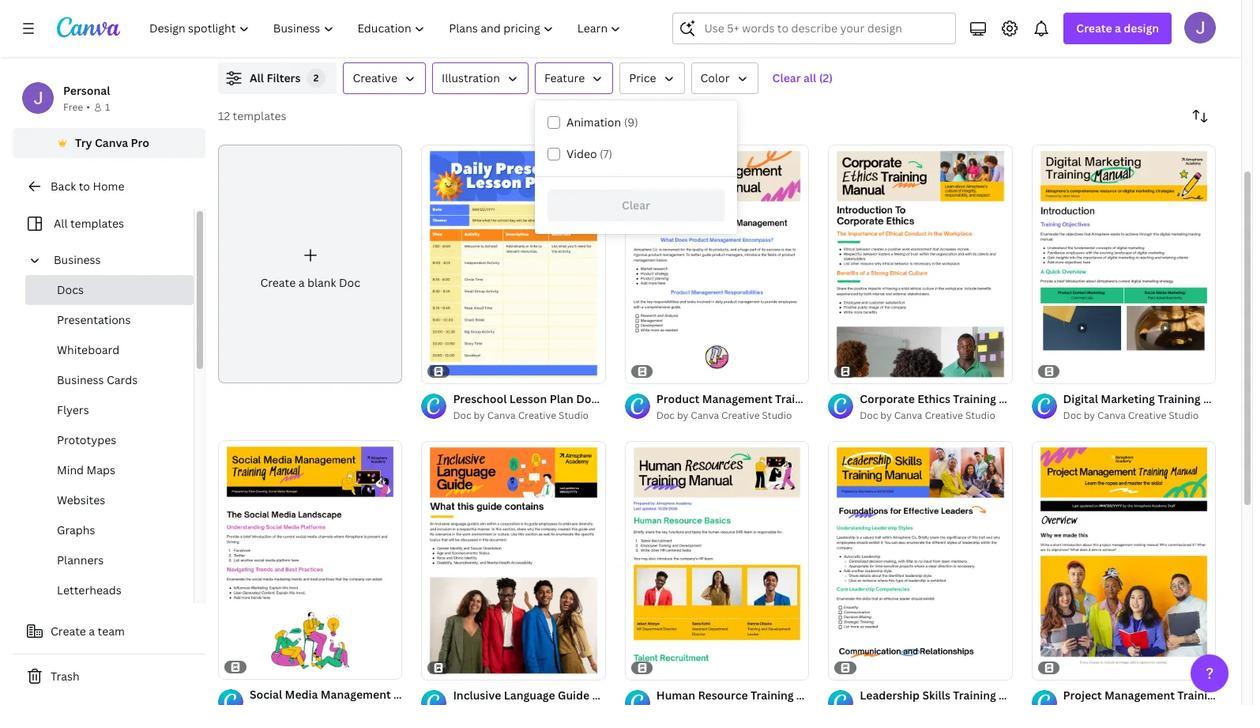 Task type: vqa. For each thing, say whether or not it's contained in the screenshot.
Sale to the bottom
no



Task type: describe. For each thing, give the bounding box(es) containing it.
cards
[[107, 372, 138, 387]]

by for the 'project management training manual professional doc in yellow black white playful professional style' image the doc by canva creative studio link
[[1084, 409, 1096, 422]]

canva for product management training manual professional doc in yellow green pink playful professional style "image"
[[691, 409, 719, 422]]

preschool lesson plan doc in blue yellow orange 3d style image
[[422, 145, 606, 383]]

corporate ethics training manual professional doc in yellow orange green playful professional style image
[[828, 145, 1013, 383]]

human resource training manual professional doc in beige yellow pink playful professional style image
[[625, 441, 810, 680]]

home
[[93, 179, 124, 194]]

doc for "corporate ethics training manual professional doc in yellow orange green playful professional style" image
[[860, 409, 878, 422]]

trash link
[[13, 661, 206, 692]]

illustration button
[[432, 62, 529, 94]]

flyers link
[[25, 395, 194, 425]]

canva for "corporate ethics training manual professional doc in yellow orange green playful professional style" image
[[894, 409, 923, 422]]

blank
[[307, 275, 336, 290]]

creative for the digital marketing training manual professional doc in green purple yellow playful professional style image
[[1129, 409, 1167, 422]]

creative for product management training manual professional doc in yellow green pink playful professional style "image"
[[722, 409, 760, 422]]

mind maps link
[[25, 455, 194, 485]]

product management training manual professional doc in yellow green pink playful professional style image
[[625, 145, 810, 383]]

personal
[[63, 83, 110, 98]]

2 filter options selected element
[[307, 69, 326, 88]]

clear button
[[548, 190, 725, 221]]

clear for clear
[[622, 198, 650, 213]]

price button
[[620, 62, 685, 94]]

video (7)
[[567, 146, 613, 161]]

Search search field
[[705, 13, 946, 43]]

color button
[[691, 62, 758, 94]]

2
[[314, 71, 319, 85]]

12 templates
[[218, 108, 287, 123]]

(7)
[[600, 146, 613, 161]]

by for inclusive language guide professional doc in orange yellow purple playful professional style image the doc by canva creative studio link
[[474, 409, 485, 422]]

pro
[[131, 135, 149, 150]]

creative inside button
[[353, 70, 398, 85]]

canva for preschool lesson plan doc in blue yellow orange 3d style image
[[488, 409, 516, 422]]

clear all (2) button
[[765, 62, 841, 94]]

graphs link
[[25, 515, 194, 545]]

digital marketing training manual professional doc in green purple yellow playful professional style image
[[1032, 145, 1216, 383]]

back to home link
[[13, 171, 206, 202]]

create a blank doc element
[[218, 145, 403, 383]]

create a design button
[[1064, 13, 1172, 44]]

docs
[[57, 282, 84, 297]]

studio for human resource training manual professional doc in beige yellow pink playful professional style image's the doc by canva creative studio link
[[762, 409, 792, 422]]

studio for the 'project management training manual professional doc in yellow black white playful professional style' image the doc by canva creative studio link
[[1169, 409, 1199, 422]]

doc by canva creative studio link for human resource training manual professional doc in beige yellow pink playful professional style image
[[657, 408, 810, 424]]

all templates link
[[22, 209, 184, 239]]

•
[[86, 100, 90, 114]]

clear all (2)
[[773, 70, 833, 85]]

all for all templates
[[54, 216, 68, 231]]

social media management training manual professional doc in yellow purple blue playful professional style image
[[218, 440, 403, 679]]

templates for 12 templates
[[233, 108, 287, 123]]

back
[[51, 179, 76, 194]]

clear for clear all (2)
[[773, 70, 801, 85]]

mind maps
[[57, 462, 115, 477]]

try canva pro button
[[13, 128, 206, 158]]

business for business
[[54, 252, 101, 267]]

price
[[629, 70, 656, 85]]

doc by canva creative studio link for leadership skills training manual professional doc in yellow green purple playful professional style "image"
[[860, 408, 1013, 424]]

create a team
[[51, 624, 125, 639]]

doc by canva creative studio for inclusive language guide professional doc in orange yellow purple playful professional style image
[[453, 409, 589, 422]]

doc by canva creative studio for leadership skills training manual professional doc in yellow green purple playful professional style "image"
[[860, 409, 996, 422]]

presentations
[[57, 312, 131, 327]]

all for all filters
[[250, 70, 264, 85]]

by for the doc by canva creative studio link related to leadership skills training manual professional doc in yellow green purple playful professional style "image"
[[881, 409, 892, 422]]

animation (9)
[[567, 115, 638, 130]]

business link
[[47, 245, 184, 275]]

design
[[1124, 21, 1159, 36]]

a for team
[[89, 624, 95, 639]]

prototypes
[[57, 432, 116, 447]]

video
[[567, 146, 597, 161]]

(2)
[[819, 70, 833, 85]]

doc by canva creative studio link for inclusive language guide professional doc in orange yellow purple playful professional style image
[[453, 408, 606, 424]]

create a design
[[1077, 21, 1159, 36]]

try
[[75, 135, 92, 150]]

team
[[98, 624, 125, 639]]

prototypes link
[[25, 425, 194, 455]]

studio for inclusive language guide professional doc in orange yellow purple playful professional style image the doc by canva creative studio link
[[559, 409, 589, 422]]

all templates
[[54, 216, 124, 231]]

doc for preschool lesson plan doc in blue yellow orange 3d style image
[[453, 409, 472, 422]]

templates for all templates
[[70, 216, 124, 231]]

color
[[701, 70, 730, 85]]

(9)
[[624, 115, 638, 130]]

free
[[63, 100, 83, 114]]



Task type: locate. For each thing, give the bounding box(es) containing it.
2 doc by canva creative studio from the left
[[453, 409, 589, 422]]

a inside "button"
[[89, 624, 95, 639]]

creative button
[[343, 62, 426, 94]]

all
[[250, 70, 264, 85], [54, 216, 68, 231]]

create a team button
[[13, 616, 206, 647]]

letterheads link
[[25, 575, 194, 605]]

doc by canva creative studio
[[657, 409, 792, 422], [453, 409, 589, 422], [860, 409, 996, 422], [1064, 409, 1199, 422]]

doc by canva creative studio link
[[657, 408, 810, 424], [453, 408, 606, 424], [860, 408, 1013, 424], [1064, 408, 1216, 424]]

1 vertical spatial a
[[299, 275, 305, 290]]

create left team on the left bottom of page
[[51, 624, 86, 639]]

create for create a team
[[51, 624, 86, 639]]

1 horizontal spatial create
[[260, 275, 296, 290]]

1 by from the left
[[677, 409, 689, 422]]

studio for the doc by canva creative studio link related to leadership skills training manual professional doc in yellow green purple playful professional style "image"
[[966, 409, 996, 422]]

a inside dropdown button
[[1115, 21, 1122, 36]]

a left design
[[1115, 21, 1122, 36]]

create left blank
[[260, 275, 296, 290]]

project management training manual professional doc in yellow black white playful professional style image
[[1032, 441, 1216, 680]]

animation
[[567, 115, 621, 130]]

filters
[[267, 70, 301, 85]]

business cards
[[57, 372, 138, 387]]

3 by from the left
[[881, 409, 892, 422]]

12
[[218, 108, 230, 123]]

3 doc by canva creative studio from the left
[[860, 409, 996, 422]]

create
[[1077, 21, 1113, 36], [260, 275, 296, 290], [51, 624, 86, 639]]

create for create a design
[[1077, 21, 1113, 36]]

0 vertical spatial templates
[[233, 108, 287, 123]]

1 horizontal spatial clear
[[773, 70, 801, 85]]

clear
[[773, 70, 801, 85], [622, 198, 650, 213]]

1 horizontal spatial a
[[299, 275, 305, 290]]

0 vertical spatial business
[[54, 252, 101, 267]]

0 horizontal spatial a
[[89, 624, 95, 639]]

2 vertical spatial a
[[89, 624, 95, 639]]

0 horizontal spatial templates
[[70, 216, 124, 231]]

business cards link
[[25, 365, 194, 395]]

websites
[[57, 492, 105, 507]]

create for create a blank doc
[[260, 275, 296, 290]]

business up flyers
[[57, 372, 104, 387]]

canva inside button
[[95, 135, 128, 150]]

top level navigation element
[[139, 13, 635, 44]]

whiteboard
[[57, 342, 120, 357]]

flyers
[[57, 402, 89, 417]]

creative for preschool lesson plan doc in blue yellow orange 3d style image
[[518, 409, 557, 422]]

4 studio from the left
[[1169, 409, 1199, 422]]

4 by from the left
[[1084, 409, 1096, 422]]

2 by from the left
[[474, 409, 485, 422]]

a left team on the left bottom of page
[[89, 624, 95, 639]]

0 vertical spatial all
[[250, 70, 264, 85]]

1 doc by canva creative studio from the left
[[657, 409, 792, 422]]

feature button
[[535, 62, 614, 94]]

maps
[[87, 462, 115, 477]]

whiteboard link
[[25, 335, 194, 365]]

canva
[[95, 135, 128, 150], [691, 409, 719, 422], [488, 409, 516, 422], [894, 409, 923, 422], [1098, 409, 1126, 422]]

trash
[[51, 669, 80, 684]]

creative
[[353, 70, 398, 85], [722, 409, 760, 422], [518, 409, 557, 422], [925, 409, 963, 422], [1129, 409, 1167, 422]]

illustration
[[442, 70, 500, 85]]

planners
[[57, 552, 104, 567]]

feature
[[544, 70, 585, 85]]

create a blank doc
[[260, 275, 360, 290]]

create inside "button"
[[51, 624, 86, 639]]

2 vertical spatial create
[[51, 624, 86, 639]]

studio
[[762, 409, 792, 422], [559, 409, 589, 422], [966, 409, 996, 422], [1169, 409, 1199, 422]]

1 studio from the left
[[762, 409, 792, 422]]

creative for "corporate ethics training manual professional doc in yellow orange green playful professional style" image
[[925, 409, 963, 422]]

all down back
[[54, 216, 68, 231]]

a for blank
[[299, 275, 305, 290]]

0 vertical spatial a
[[1115, 21, 1122, 36]]

free •
[[63, 100, 90, 114]]

0 horizontal spatial create
[[51, 624, 86, 639]]

1 vertical spatial clear
[[622, 198, 650, 213]]

2 horizontal spatial create
[[1077, 21, 1113, 36]]

1 vertical spatial business
[[57, 372, 104, 387]]

1 horizontal spatial all
[[250, 70, 264, 85]]

templates
[[233, 108, 287, 123], [70, 216, 124, 231]]

clear inside button
[[622, 198, 650, 213]]

0 vertical spatial create
[[1077, 21, 1113, 36]]

a for design
[[1115, 21, 1122, 36]]

all left filters
[[250, 70, 264, 85]]

2 doc by canva creative studio link from the left
[[453, 408, 606, 424]]

business inside business link
[[54, 252, 101, 267]]

a left blank
[[299, 275, 305, 290]]

0 horizontal spatial clear
[[622, 198, 650, 213]]

3 doc by canva creative studio link from the left
[[860, 408, 1013, 424]]

inclusive language guide professional doc in orange yellow purple playful professional style image
[[422, 441, 606, 680]]

Sort by button
[[1185, 100, 1216, 132]]

doc for the digital marketing training manual professional doc in green purple yellow playful professional style image
[[1064, 409, 1082, 422]]

graphs
[[57, 522, 95, 537]]

by
[[677, 409, 689, 422], [474, 409, 485, 422], [881, 409, 892, 422], [1084, 409, 1096, 422]]

business up the docs at the left top of page
[[54, 252, 101, 267]]

4 doc by canva creative studio from the left
[[1064, 409, 1199, 422]]

0 horizontal spatial all
[[54, 216, 68, 231]]

business inside business cards link
[[57, 372, 104, 387]]

None search field
[[673, 13, 957, 44]]

by for human resource training manual professional doc in beige yellow pink playful professional style image's the doc by canva creative studio link
[[677, 409, 689, 422]]

leadership skills training manual professional doc in yellow green purple playful professional style image
[[828, 441, 1013, 680]]

doc
[[339, 275, 360, 290], [657, 409, 675, 422], [453, 409, 472, 422], [860, 409, 878, 422], [1064, 409, 1082, 422]]

canva for the digital marketing training manual professional doc in green purple yellow playful professional style image
[[1098, 409, 1126, 422]]

doc for product management training manual professional doc in yellow green pink playful professional style "image"
[[657, 409, 675, 422]]

2 studio from the left
[[559, 409, 589, 422]]

presentations link
[[25, 305, 194, 335]]

create left design
[[1077, 21, 1113, 36]]

3 studio from the left
[[966, 409, 996, 422]]

a
[[1115, 21, 1122, 36], [299, 275, 305, 290], [89, 624, 95, 639]]

letterheads
[[57, 583, 121, 598]]

all filters
[[250, 70, 301, 85]]

business for business cards
[[57, 372, 104, 387]]

business
[[54, 252, 101, 267], [57, 372, 104, 387]]

templates right 12
[[233, 108, 287, 123]]

create inside dropdown button
[[1077, 21, 1113, 36]]

back to home
[[51, 179, 124, 194]]

doc by canva creative studio for the 'project management training manual professional doc in yellow black white playful professional style' image
[[1064, 409, 1199, 422]]

2 horizontal spatial a
[[1115, 21, 1122, 36]]

0 vertical spatial clear
[[773, 70, 801, 85]]

doc by canva creative studio link for the 'project management training manual professional doc in yellow black white playful professional style' image
[[1064, 408, 1216, 424]]

websites link
[[25, 485, 194, 515]]

to
[[79, 179, 90, 194]]

planners link
[[25, 545, 194, 575]]

jacob simon image
[[1185, 12, 1216, 43]]

doc by canva creative studio for human resource training manual professional doc in beige yellow pink playful professional style image
[[657, 409, 792, 422]]

all
[[804, 70, 817, 85]]

1 vertical spatial all
[[54, 216, 68, 231]]

try canva pro
[[75, 135, 149, 150]]

create a blank doc link
[[218, 145, 403, 383]]

4 doc by canva creative studio link from the left
[[1064, 408, 1216, 424]]

templates down back to home
[[70, 216, 124, 231]]

1
[[105, 100, 110, 114]]

1 horizontal spatial templates
[[233, 108, 287, 123]]

clear inside 'button'
[[773, 70, 801, 85]]

1 vertical spatial templates
[[70, 216, 124, 231]]

1 vertical spatial create
[[260, 275, 296, 290]]

1 doc by canva creative studio link from the left
[[657, 408, 810, 424]]

mind
[[57, 462, 84, 477]]



